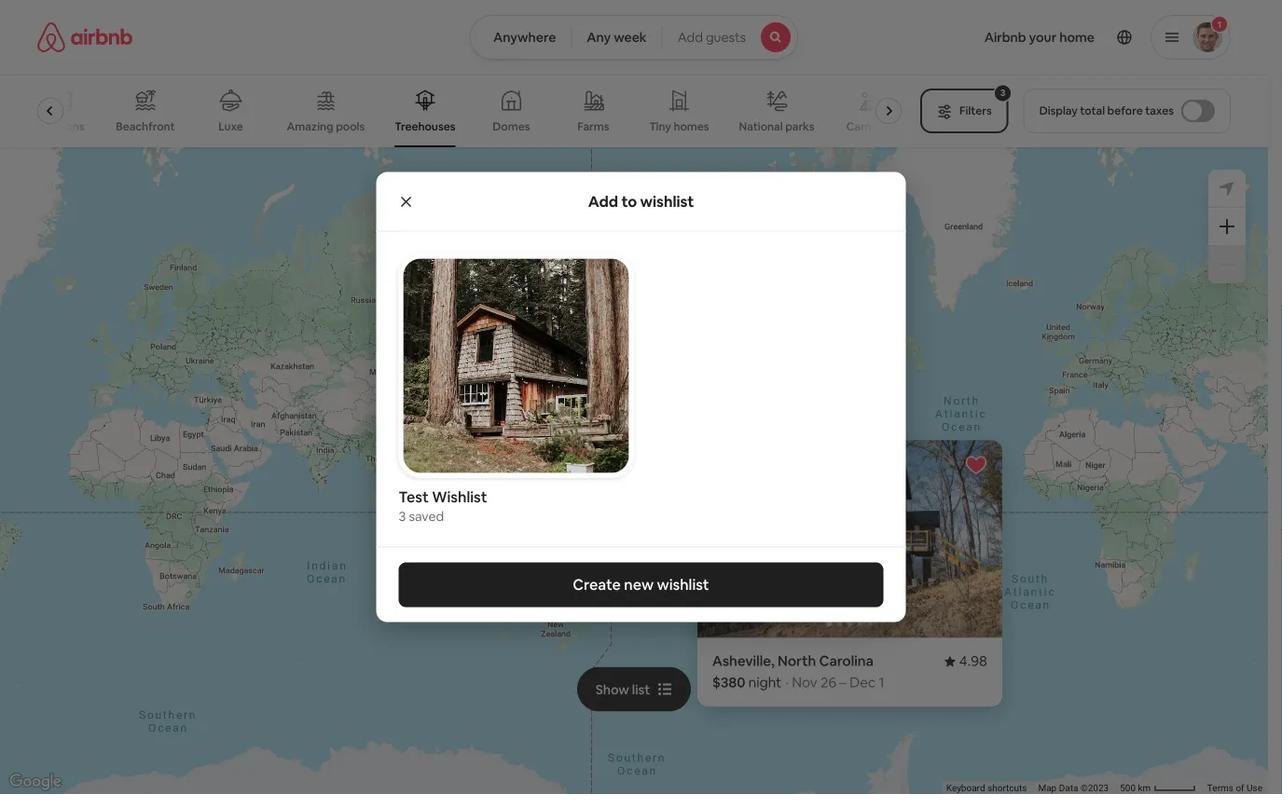 Task type: locate. For each thing, give the bounding box(es) containing it.
keyboard
[[946, 783, 985, 794]]

wishlist right new
[[657, 575, 709, 594]]

display
[[1039, 104, 1078, 118]]

add guests
[[678, 29, 746, 46]]

0 horizontal spatial add
[[588, 192, 618, 211]]

camping
[[847, 119, 895, 134]]

None search field
[[470, 15, 798, 60]]

add guests button
[[662, 15, 798, 60]]

anywhere button
[[470, 15, 572, 60]]

create
[[573, 575, 621, 594]]

show list button
[[577, 667, 691, 712]]

1 vertical spatial group
[[697, 440, 1282, 638]]

km
[[1138, 783, 1151, 794]]

4.98 out of 5 average rating image
[[944, 652, 987, 671]]

group
[[34, 75, 909, 147], [697, 440, 1282, 638]]

any week button
[[571, 15, 663, 60]]

©2023
[[1081, 783, 1109, 794]]

wishlist
[[640, 192, 694, 211], [657, 575, 709, 594]]

500 km button
[[1114, 781, 1202, 794]]

use
[[1247, 783, 1263, 794]]

3
[[399, 508, 406, 524]]

mansions
[[36, 119, 85, 134]]

data
[[1059, 783, 1078, 794]]

0 vertical spatial add
[[678, 29, 703, 46]]

asheville, north carolina $380 night · nov 26 – dec 1
[[712, 652, 885, 692]]

add inside "dialog"
[[588, 192, 618, 211]]

zoom in image
[[1220, 219, 1235, 234]]

anywhere
[[493, 29, 556, 46]]

add for add to wishlist
[[588, 192, 618, 211]]

before
[[1107, 104, 1143, 118]]

amazing
[[287, 119, 334, 134]]

0 vertical spatial group
[[34, 75, 909, 147]]

1 horizontal spatial add
[[678, 29, 703, 46]]

group containing national parks
[[34, 75, 909, 147]]

add left to
[[588, 192, 618, 211]]

parks
[[786, 119, 815, 134]]

create new wishlist
[[573, 575, 709, 594]]

carolina
[[819, 652, 874, 671]]

1 vertical spatial add
[[588, 192, 618, 211]]

keyboard shortcuts
[[946, 783, 1027, 794]]

remove from wishlist image
[[965, 454, 987, 477]]

total
[[1080, 104, 1105, 118]]

create new wishlist button
[[399, 563, 883, 607]]

of
[[1236, 783, 1244, 794]]

google image
[[5, 770, 66, 794]]

wishlist right to
[[640, 192, 694, 211]]

wishlist inside button
[[657, 575, 709, 594]]

nov
[[792, 674, 817, 692]]

pools
[[336, 119, 365, 134]]

national parks
[[740, 119, 815, 134]]

week
[[614, 29, 647, 46]]

homes
[[674, 119, 710, 134]]

–
[[840, 674, 847, 692]]

add inside button
[[678, 29, 703, 46]]

add left the "guests"
[[678, 29, 703, 46]]

show
[[596, 681, 629, 698]]

profile element
[[821, 0, 1231, 75]]

tiny homes
[[650, 119, 710, 134]]

test wishlist 3 saved
[[399, 488, 487, 524]]

4.98
[[959, 652, 987, 671]]

1 vertical spatial wishlist
[[657, 575, 709, 594]]

any
[[587, 29, 611, 46]]

zoom out image
[[1220, 257, 1235, 272]]

add
[[678, 29, 703, 46], [588, 192, 618, 211]]

1
[[879, 674, 885, 692]]

$380
[[712, 674, 745, 692]]

0 vertical spatial wishlist
[[640, 192, 694, 211]]

500 km
[[1120, 783, 1153, 794]]

night
[[748, 674, 782, 692]]

any week
[[587, 29, 647, 46]]

to
[[621, 192, 637, 211]]

wishlist for test wishlist, 3 saved group
[[399, 254, 634, 524]]

asheville,
[[712, 652, 775, 671]]

wishlist for create new wishlist
[[657, 575, 709, 594]]



Task type: vqa. For each thing, say whether or not it's contained in the screenshot.
right space
no



Task type: describe. For each thing, give the bounding box(es) containing it.
add to wishlist
[[588, 192, 694, 211]]

add to wishlist dialog
[[376, 172, 906, 622]]

terms
[[1207, 783, 1234, 794]]

domes
[[493, 119, 531, 134]]

·
[[786, 674, 789, 692]]

beachfront
[[116, 119, 175, 134]]

wishlist for add to wishlist
[[640, 192, 694, 211]]

500
[[1120, 783, 1136, 794]]

treehouses
[[395, 119, 456, 134]]

map
[[1038, 783, 1057, 794]]

map data ©2023
[[1038, 783, 1109, 794]]

guests
[[706, 29, 746, 46]]

north
[[778, 652, 816, 671]]

terms of use link
[[1207, 783, 1263, 794]]

add for add guests
[[678, 29, 703, 46]]

shortcuts
[[987, 783, 1027, 794]]

show list
[[596, 681, 650, 698]]

terms of use
[[1207, 783, 1263, 794]]

display total before taxes
[[1039, 104, 1174, 118]]

national
[[740, 119, 783, 134]]

tiny
[[650, 119, 672, 134]]

farms
[[578, 119, 610, 134]]

display total before taxes button
[[1024, 89, 1231, 133]]

group inside "google map
showing 8 stays. including 2 saved stays." region
[[697, 440, 1282, 638]]

keyboard shortcuts button
[[946, 782, 1027, 794]]

wishlist
[[432, 488, 487, 507]]

dec
[[850, 674, 876, 692]]

new
[[624, 575, 654, 594]]

amazing pools
[[287, 119, 365, 134]]

saved
[[409, 508, 444, 524]]

test
[[399, 488, 429, 507]]

luxe
[[219, 119, 244, 134]]

26
[[820, 674, 836, 692]]

none search field containing anywhere
[[470, 15, 798, 60]]

taxes
[[1145, 104, 1174, 118]]

google map
showing 8 stays. including 2 saved stays. region
[[0, 147, 1282, 794]]

list
[[632, 681, 650, 698]]



